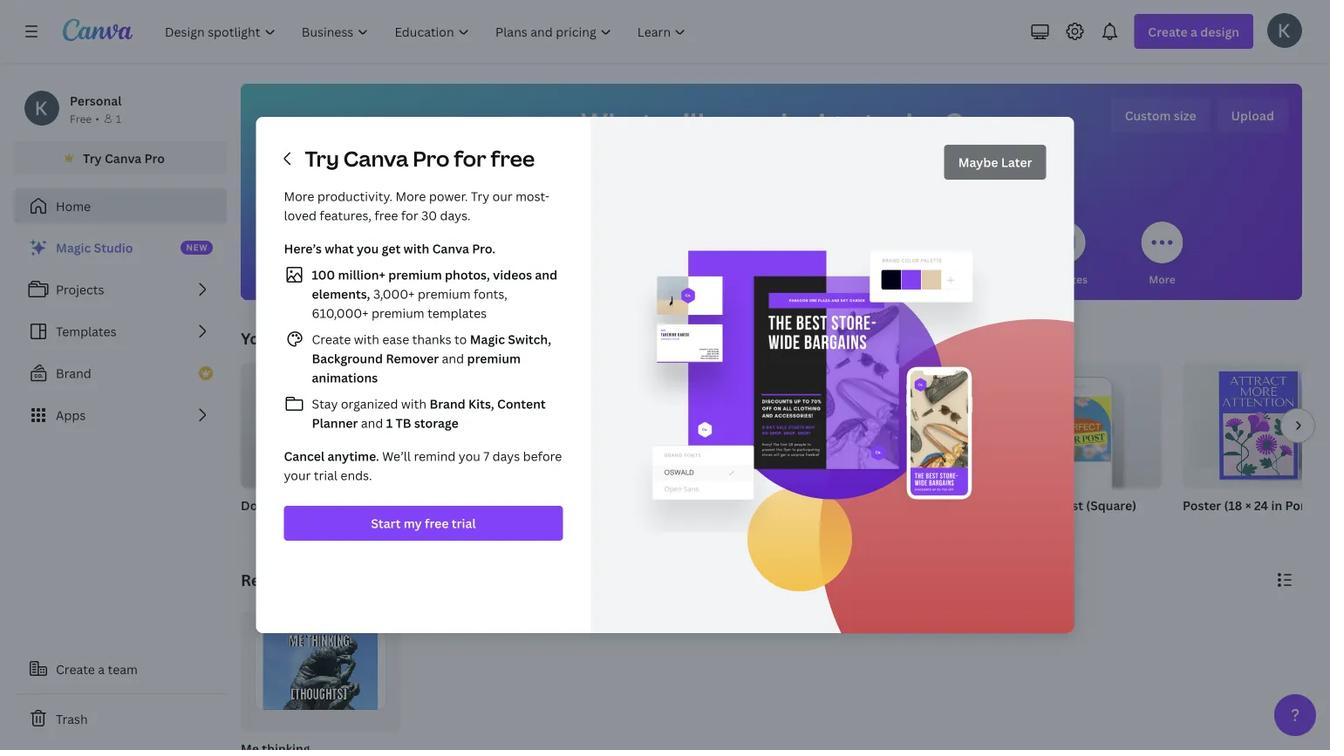 Task type: describe. For each thing, give the bounding box(es) containing it.
what
[[581, 104, 655, 142]]

here's
[[284, 240, 322, 257]]

pro for try canva pro for free
[[413, 144, 450, 173]]

3,000+
[[373, 286, 415, 302]]

print products button
[[930, 209, 1004, 300]]

brand for brand kits, content planner
[[430, 396, 466, 412]]

top level navigation element
[[154, 14, 701, 49]]

for
[[362, 272, 379, 286]]

docs button
[[458, 209, 500, 300]]

premium animations
[[312, 350, 521, 386]]

million+
[[338, 267, 386, 283]]

0 horizontal spatial to
[[362, 328, 379, 349]]

try for try canva pro for free
[[305, 144, 339, 173]]

projects
[[56, 281, 104, 298]]

cancel anytime.
[[284, 448, 379, 465]]

background
[[312, 350, 383, 367]]

fonts,
[[474, 286, 508, 302]]

content
[[497, 396, 546, 412]]

days.
[[440, 207, 471, 224]]

new
[[186, 242, 208, 253]]

magic for studio
[[56, 240, 91, 256]]

designs
[[298, 569, 356, 591]]

start my free trial button
[[284, 506, 563, 541]]

canva for try canva pro for free
[[344, 144, 409, 173]]

your
[[284, 467, 311, 484]]

docs
[[466, 272, 491, 286]]

projects link
[[14, 272, 227, 307]]

what will you design today?
[[581, 104, 962, 142]]

create with ease thanks to
[[312, 331, 470, 348]]

create a team
[[56, 661, 138, 678]]

you inside button
[[381, 272, 400, 286]]

create a team button
[[14, 652, 227, 687]]

1 vertical spatial with
[[354, 331, 380, 348]]

magic for switch,
[[470, 331, 505, 348]]

you for will
[[711, 104, 764, 142]]

•
[[95, 111, 99, 126]]

a
[[98, 661, 105, 678]]

in
[[1272, 497, 1283, 513]]

list containing magic studio
[[14, 230, 227, 433]]

days
[[493, 448, 520, 465]]

print products
[[930, 272, 1004, 286]]

(square)
[[1087, 497, 1137, 513]]

presentation (16:9)
[[618, 497, 731, 513]]

whiteboards
[[544, 272, 609, 286]]

0 vertical spatial with
[[404, 240, 430, 257]]

group for video
[[806, 363, 974, 489]]

610,000+
[[312, 305, 369, 322]]

premium inside premium animations
[[467, 350, 521, 367]]

doc
[[241, 497, 265, 513]]

3,000+ premium fonts, 610,000+ premium templates
[[312, 286, 508, 322]]

24
[[1255, 497, 1269, 513]]

maybe later button
[[945, 145, 1047, 180]]

7
[[484, 448, 490, 465]]

try for try canva pro
[[83, 150, 102, 166]]

apps
[[56, 407, 86, 424]]

will
[[661, 104, 706, 142]]

portrait
[[1286, 497, 1331, 513]]

create for create a team
[[56, 661, 95, 678]]

video
[[806, 497, 840, 513]]

print
[[930, 272, 955, 286]]

recent designs
[[241, 569, 356, 591]]

cancel
[[284, 448, 325, 465]]

try canva pro button
[[14, 141, 227, 175]]

today?
[[864, 104, 962, 142]]

recent
[[241, 569, 295, 591]]

thanks
[[412, 331, 452, 348]]

design
[[769, 104, 858, 142]]

websites button
[[1042, 209, 1088, 300]]

anytime.
[[328, 448, 379, 465]]

tb
[[396, 415, 411, 431]]

stay organized with
[[312, 396, 430, 412]]

100
[[312, 267, 335, 283]]

list containing 100 million+ premium photos, videos and elements,
[[284, 264, 563, 433]]

2 vertical spatial with
[[401, 396, 427, 412]]

more button
[[1142, 209, 1184, 300]]

video group
[[806, 363, 974, 536]]

for inside more productivity. more power. try our most- loved features, free for 30 days.
[[401, 207, 419, 224]]

social
[[739, 272, 770, 286]]

whiteboards button
[[544, 209, 609, 300]]

free
[[70, 111, 92, 126]]

instagram post (square)
[[995, 497, 1137, 513]]

presentations
[[639, 272, 709, 286]]

×
[[1246, 497, 1252, 513]]

might
[[273, 328, 318, 349]]

start
[[371, 515, 401, 532]]

trash link
[[14, 701, 227, 736]]

ease
[[382, 331, 409, 348]]

for you button
[[360, 209, 402, 300]]

photos,
[[445, 267, 490, 283]]

group for whiteboard
[[429, 363, 597, 489]]

you for remind
[[459, 448, 481, 465]]

poster (18 × 24 in portrait) group
[[1183, 363, 1331, 536]]

apps link
[[14, 398, 227, 433]]



Task type: vqa. For each thing, say whether or not it's contained in the screenshot.
Orange Illustrated happy thanksgiving day instagram post Group
no



Task type: locate. For each thing, give the bounding box(es) containing it.
switch,
[[508, 331, 551, 348]]

0 horizontal spatial more
[[284, 188, 315, 205]]

home
[[56, 198, 91, 214]]

with
[[404, 240, 430, 257], [354, 331, 380, 348], [401, 396, 427, 412]]

to left ease at the left
[[362, 328, 379, 349]]

ends.
[[341, 467, 372, 484]]

1 vertical spatial create
[[56, 661, 95, 678]]

you for what
[[357, 240, 379, 257]]

0 horizontal spatial pro
[[144, 150, 165, 166]]

we'll
[[382, 448, 411, 465]]

what
[[325, 240, 354, 257]]

most-
[[516, 188, 550, 205]]

trial inside 'button'
[[452, 515, 476, 532]]

try canva pro for free
[[305, 144, 535, 173]]

media
[[773, 272, 804, 286]]

brand up apps
[[56, 365, 91, 382]]

group
[[241, 363, 408, 489], [429, 363, 597, 489], [618, 363, 785, 489], [806, 363, 974, 489], [995, 363, 1162, 489], [1183, 363, 1331, 489]]

create inside list
[[312, 331, 351, 348]]

get
[[382, 240, 401, 257]]

try canva pro
[[83, 150, 165, 166]]

post
[[1057, 497, 1084, 513]]

1 horizontal spatial 1
[[386, 415, 393, 431]]

pro up home link
[[144, 150, 165, 166]]

templates
[[56, 323, 117, 340]]

videos
[[493, 267, 532, 283]]

presentation (16:9) group
[[618, 363, 785, 536]]

to inside list
[[455, 331, 467, 348]]

1 horizontal spatial brand
[[430, 396, 466, 412]]

later
[[1002, 154, 1033, 171]]

1 vertical spatial trial
[[452, 515, 476, 532]]

1 horizontal spatial free
[[425, 515, 449, 532]]

None search field
[[510, 162, 1033, 197]]

brand link
[[14, 356, 227, 391]]

100 million+ premium photos, videos and elements,
[[312, 267, 558, 302]]

and 1 tb storage
[[358, 415, 459, 431]]

animations
[[312, 370, 378, 386]]

1 horizontal spatial canva
[[344, 144, 409, 173]]

2 horizontal spatial canva
[[432, 240, 469, 257]]

instagram post (square) group
[[995, 363, 1162, 536]]

try down the •
[[83, 150, 102, 166]]

with right get at the left
[[404, 240, 430, 257]]

more for more
[[1149, 272, 1176, 286]]

1 horizontal spatial create
[[312, 331, 351, 348]]

try up "productivity."
[[305, 144, 339, 173]]

6 group from the left
[[1183, 363, 1331, 489]]

magic inside the magic switch, background remover
[[470, 331, 505, 348]]

canva for try canva pro
[[105, 150, 142, 166]]

websites
[[1042, 272, 1088, 286]]

1 horizontal spatial for
[[454, 144, 487, 173]]

presentations button
[[639, 209, 709, 300]]

1 vertical spatial and
[[439, 350, 467, 367]]

canva inside button
[[105, 150, 142, 166]]

(18
[[1225, 497, 1243, 513]]

maybe
[[959, 154, 999, 171]]

0 vertical spatial 1
[[116, 111, 121, 126]]

and down thanks
[[439, 350, 467, 367]]

2 horizontal spatial and
[[535, 267, 558, 283]]

premium inside 100 million+ premium photos, videos and elements,
[[388, 267, 442, 283]]

create for create with ease thanks to
[[312, 331, 351, 348]]

1 horizontal spatial pro
[[413, 144, 450, 173]]

presentation
[[618, 497, 694, 513]]

pro
[[413, 144, 450, 173], [144, 150, 165, 166]]

1 vertical spatial free
[[375, 207, 398, 224]]

canva
[[344, 144, 409, 173], [105, 150, 142, 166], [432, 240, 469, 257]]

3 group from the left
[[618, 363, 785, 489]]

and right the videos
[[535, 267, 558, 283]]

1 vertical spatial 1
[[386, 415, 393, 431]]

doc group
[[241, 363, 408, 536]]

to down templates at left top
[[455, 331, 467, 348]]

you right will
[[711, 104, 764, 142]]

free •
[[70, 111, 99, 126]]

remind
[[414, 448, 456, 465]]

5 group from the left
[[995, 363, 1162, 489]]

loved
[[284, 207, 317, 224]]

(16:9)
[[697, 497, 731, 513]]

with up and 1 tb storage on the bottom left of the page
[[401, 396, 427, 412]]

you left 7
[[459, 448, 481, 465]]

for up power.
[[454, 144, 487, 173]]

magic left studio on the left of the page
[[56, 240, 91, 256]]

0 horizontal spatial trial
[[314, 467, 338, 484]]

for you
[[362, 272, 400, 286]]

0 horizontal spatial canva
[[105, 150, 142, 166]]

0 vertical spatial for
[[454, 144, 487, 173]]

my
[[404, 515, 422, 532]]

canva up "productivity."
[[344, 144, 409, 173]]

brand inside the brand kits, content planner
[[430, 396, 466, 412]]

create left a
[[56, 661, 95, 678]]

1 horizontal spatial list
[[284, 264, 563, 433]]

0 vertical spatial and
[[535, 267, 558, 283]]

want
[[321, 328, 359, 349]]

trial down cancel anytime.
[[314, 467, 338, 484]]

group for instagram post (square)
[[995, 363, 1162, 489]]

you right for
[[381, 272, 400, 286]]

you inside the we'll remind you 7 days before your trial ends.
[[459, 448, 481, 465]]

0 vertical spatial free
[[491, 144, 535, 173]]

with up background
[[354, 331, 380, 348]]

try inside more productivity. more power. try our most- loved features, free for 30 days.
[[471, 188, 490, 205]]

trial inside the we'll remind you 7 days before your trial ends.
[[314, 467, 338, 484]]

free inside 'button'
[[425, 515, 449, 532]]

canva up photos,
[[432, 240, 469, 257]]

4 group from the left
[[806, 363, 974, 489]]

1 right the •
[[116, 111, 121, 126]]

30
[[421, 207, 437, 224]]

0 vertical spatial create
[[312, 331, 351, 348]]

1 group from the left
[[241, 363, 408, 489]]

personal
[[70, 92, 122, 109]]

maybe later
[[959, 154, 1033, 171]]

pro for try canva pro
[[144, 150, 165, 166]]

group for doc
[[241, 363, 408, 489]]

poster (18 × 24 in portrait
[[1183, 497, 1331, 513]]

free inside more productivity. more power. try our most- loved features, free for 30 days.
[[375, 207, 398, 224]]

1 horizontal spatial to
[[455, 331, 467, 348]]

videos button
[[849, 209, 890, 300]]

premium down switch,
[[467, 350, 521, 367]]

0 horizontal spatial for
[[401, 207, 419, 224]]

power.
[[429, 188, 468, 205]]

more inside button
[[1149, 272, 1176, 286]]

for left 30 in the top of the page
[[401, 207, 419, 224]]

pro inside button
[[144, 150, 165, 166]]

organized
[[341, 396, 398, 412]]

1 horizontal spatial trial
[[452, 515, 476, 532]]

start my free trial
[[371, 515, 476, 532]]

2 horizontal spatial free
[[491, 144, 535, 173]]

create
[[312, 331, 351, 348], [56, 661, 95, 678]]

trial down whiteboard
[[452, 515, 476, 532]]

our
[[493, 188, 513, 205]]

and down "stay organized with"
[[361, 415, 383, 431]]

group for poster (18 × 24 in portrait
[[1183, 363, 1331, 489]]

videos
[[852, 272, 887, 286]]

2 horizontal spatial try
[[471, 188, 490, 205]]

1 horizontal spatial more
[[396, 188, 426, 205]]

pro up power.
[[413, 144, 450, 173]]

trash
[[56, 711, 88, 727]]

0 horizontal spatial list
[[14, 230, 227, 433]]

1
[[116, 111, 121, 126], [386, 415, 393, 431]]

2 vertical spatial free
[[425, 515, 449, 532]]

planner
[[312, 415, 358, 431]]

create inside button
[[56, 661, 95, 678]]

2 vertical spatial and
[[361, 415, 383, 431]]

social media
[[739, 272, 804, 286]]

templates
[[428, 305, 487, 322]]

0 horizontal spatial brand
[[56, 365, 91, 382]]

create up background
[[312, 331, 351, 348]]

1 inside list
[[386, 415, 393, 431]]

and for and
[[439, 350, 467, 367]]

premium up 3,000+
[[388, 267, 442, 283]]

whiteboard group
[[429, 363, 597, 536]]

magic switch, background remover
[[312, 331, 551, 367]]

premium
[[388, 267, 442, 283], [418, 286, 471, 302], [372, 305, 425, 322], [467, 350, 521, 367]]

magic down templates at left top
[[470, 331, 505, 348]]

pro.
[[472, 240, 496, 257]]

products
[[958, 272, 1004, 286]]

premium down 3,000+
[[372, 305, 425, 322]]

group for presentation (16:9)
[[618, 363, 785, 489]]

free right my
[[425, 515, 449, 532]]

to
[[362, 328, 379, 349], [455, 331, 467, 348]]

1 vertical spatial brand
[[430, 396, 466, 412]]

0 horizontal spatial 1
[[116, 111, 121, 126]]

2 group from the left
[[429, 363, 597, 489]]

0 vertical spatial magic
[[56, 240, 91, 256]]

and inside 100 million+ premium photos, videos and elements,
[[535, 267, 558, 283]]

0 vertical spatial brand
[[56, 365, 91, 382]]

0 horizontal spatial free
[[375, 207, 398, 224]]

try inside button
[[83, 150, 102, 166]]

1 horizontal spatial try
[[305, 144, 339, 173]]

trial
[[314, 467, 338, 484], [452, 515, 476, 532]]

kits,
[[469, 396, 494, 412]]

1 vertical spatial for
[[401, 207, 419, 224]]

2 horizontal spatial more
[[1149, 272, 1176, 286]]

try...
[[382, 328, 417, 349]]

1 horizontal spatial and
[[439, 350, 467, 367]]

you
[[711, 104, 764, 142], [357, 240, 379, 257], [381, 272, 400, 286], [459, 448, 481, 465]]

0 horizontal spatial magic
[[56, 240, 91, 256]]

0 horizontal spatial try
[[83, 150, 102, 166]]

0 horizontal spatial and
[[361, 415, 383, 431]]

you
[[241, 328, 269, 349]]

you left get at the left
[[357, 240, 379, 257]]

and for and 1 tb storage
[[361, 415, 383, 431]]

canva up home link
[[105, 150, 142, 166]]

premium up templates at left top
[[418, 286, 471, 302]]

1 vertical spatial magic
[[470, 331, 505, 348]]

brand up storage
[[430, 396, 466, 412]]

home link
[[14, 188, 227, 223]]

more for more productivity. more power. try our most- loved features, free for 30 days.
[[284, 188, 315, 205]]

0 horizontal spatial create
[[56, 661, 95, 678]]

free up here's what you get with canva pro.
[[375, 207, 398, 224]]

try left the our on the top left of page
[[471, 188, 490, 205]]

before
[[523, 448, 562, 465]]

1 horizontal spatial magic
[[470, 331, 505, 348]]

magic
[[56, 240, 91, 256], [470, 331, 505, 348]]

magic studio
[[56, 240, 133, 256]]

brand for brand
[[56, 365, 91, 382]]

1 left tb
[[386, 415, 393, 431]]

here's what you get with canva pro.
[[284, 240, 496, 257]]

0 vertical spatial trial
[[314, 467, 338, 484]]

instagram
[[995, 497, 1054, 513]]

storage
[[414, 415, 459, 431]]

more
[[284, 188, 315, 205], [396, 188, 426, 205], [1149, 272, 1176, 286]]

free up the our on the top left of page
[[491, 144, 535, 173]]

list
[[14, 230, 227, 433], [284, 264, 563, 433]]



